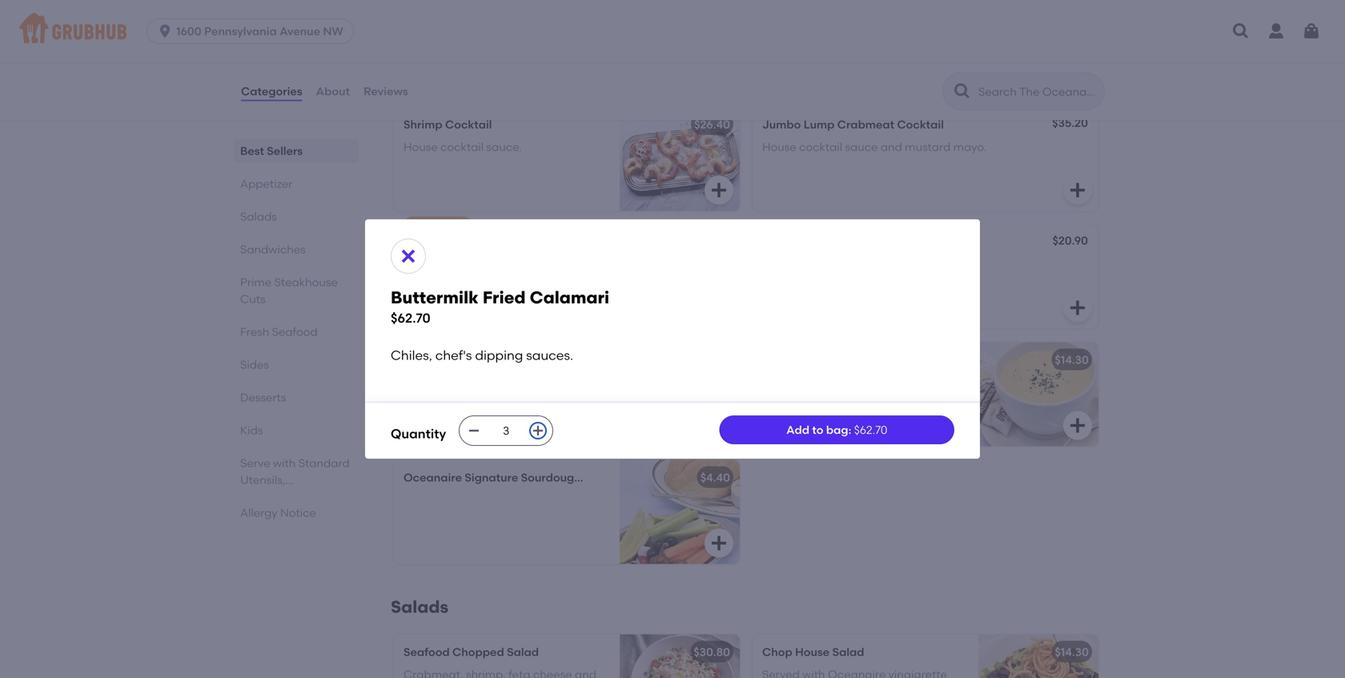 Task type: locate. For each thing, give the bounding box(es) containing it.
$14.30 inside button
[[1055, 353, 1089, 367]]

shrimp up the house cocktail sauce. at the left top of the page
[[404, 118, 443, 131]]

svg image left input item quantity number field
[[468, 424, 481, 437]]

1 vertical spatial $62.70
[[854, 423, 888, 437]]

pennsylvania
[[204, 24, 277, 38]]

chiles, chef's dipping sauces.
[[391, 348, 573, 363]]

cocktail down shrimp cocktail
[[441, 140, 484, 154]]

2 $14.30 from the top
[[1055, 645, 1089, 659]]

salad for chop house salad
[[833, 645, 865, 659]]

shrimp inside button
[[404, 353, 443, 367]]

oceanaire
[[404, 471, 462, 484]]

1 horizontal spatial seafood
[[404, 645, 450, 659]]

jumbo
[[762, 118, 801, 131]]

1600
[[176, 24, 201, 38]]

0 horizontal spatial and
[[445, 353, 467, 367]]

2 shrimp from the top
[[404, 353, 443, 367]]

2 horizontal spatial svg image
[[1068, 180, 1088, 200]]

fresh seafood
[[240, 325, 318, 339]]

1 vertical spatial $14.30
[[1055, 645, 1089, 659]]

shrimp left grits
[[404, 353, 443, 367]]

quantity
[[391, 426, 446, 442]]

0 vertical spatial best
[[240, 144, 264, 158]]

shrimp cocktail
[[404, 118, 492, 131]]

best for best sellers
[[240, 144, 264, 158]]

best left sellers
[[240, 144, 264, 158]]

and
[[881, 140, 902, 154], [445, 353, 467, 367], [584, 471, 606, 484]]

new england clam chowder image
[[979, 342, 1099, 446]]

$62.70 inside buttermilk fried calamari $62.70
[[391, 310, 431, 326]]

1 horizontal spatial cocktail
[[897, 118, 944, 131]]

1 vertical spatial appetizer
[[240, 177, 293, 191]]

$62.70
[[391, 310, 431, 326], [854, 423, 888, 437]]

1600 pennsylvania avenue nw
[[176, 24, 343, 38]]

prime
[[240, 275, 272, 289]]

and right sauce on the right top
[[881, 140, 902, 154]]

seafood right fresh
[[272, 325, 318, 339]]

svg image
[[1232, 22, 1251, 41], [1302, 22, 1321, 41], [157, 23, 173, 39], [710, 180, 729, 200], [399, 247, 418, 266], [1068, 298, 1088, 317], [1068, 416, 1088, 435], [532, 424, 545, 437], [710, 534, 729, 553]]

best seller
[[413, 219, 462, 231]]

and left relish
[[584, 471, 606, 484]]

seafood left the chopped in the left of the page
[[404, 645, 450, 659]]

$20.90
[[1053, 234, 1088, 247]]

0 horizontal spatial cocktail
[[441, 140, 484, 154]]

allergy
[[240, 506, 278, 520]]

1 horizontal spatial best
[[413, 219, 434, 231]]

chop house salad
[[762, 645, 865, 659]]

0 horizontal spatial seafood
[[272, 325, 318, 339]]

1 horizontal spatial salads
[[391, 597, 449, 617]]

1 vertical spatial mustard
[[450, 261, 496, 275]]

0 vertical spatial shrimp
[[404, 118, 443, 131]]

fresh
[[240, 325, 269, 339]]

about button
[[315, 62, 351, 120]]

appetizer down the best sellers
[[240, 177, 293, 191]]

house down the jumbo
[[762, 140, 797, 154]]

cuts
[[240, 292, 266, 306]]

salad right the chopped in the left of the page
[[507, 645, 539, 659]]

house down shrimp cocktail
[[404, 140, 438, 154]]

sides
[[240, 358, 269, 372]]

with
[[273, 456, 296, 470]]

main navigation navigation
[[0, 0, 1345, 62]]

$14.30
[[1055, 353, 1089, 367], [1055, 645, 1089, 659]]

salads up seafood chopped salad
[[391, 597, 449, 617]]

1 horizontal spatial appetizer
[[391, 69, 474, 90]]

svg image up '$20.90'
[[1068, 180, 1088, 200]]

prime steakhouse cuts
[[240, 275, 338, 306]]

1 horizontal spatial svg image
[[710, 416, 729, 435]]

1 horizontal spatial cocktail
[[799, 140, 843, 154]]

sauce.
[[486, 140, 522, 154]]

house right chop
[[795, 645, 830, 659]]

oceanaire signature sourdough and relish tray
[[404, 471, 667, 484]]

house
[[404, 140, 438, 154], [762, 140, 797, 154], [795, 645, 830, 659]]

$62.70 for add to bag:
[[854, 423, 888, 437]]

0 vertical spatial $62.70
[[391, 310, 431, 326]]

mustard down bay
[[450, 261, 496, 275]]

shrimp and grits image
[[620, 342, 740, 446]]

salads
[[240, 210, 277, 223], [391, 597, 449, 617]]

cocktail
[[445, 118, 492, 131], [897, 118, 944, 131]]

svg image for jumbo lump crabmeat cocktail
[[1068, 180, 1088, 200]]

cocktail up house cocktail sauce and mustard mayo.
[[897, 118, 944, 131]]

avenue
[[280, 24, 320, 38]]

best up chesapeake
[[413, 219, 434, 231]]

nw
[[323, 24, 343, 38]]

salads up sandwiches
[[240, 210, 277, 223]]

svg image
[[1068, 180, 1088, 200], [710, 416, 729, 435], [468, 424, 481, 437]]

1 cocktail from the left
[[445, 118, 492, 131]]

1 cocktail from the left
[[441, 140, 484, 154]]

1 horizontal spatial $62.70
[[854, 423, 888, 437]]

mustard left mayo.
[[905, 140, 951, 154]]

seafood
[[272, 325, 318, 339], [404, 645, 450, 659]]

appetizer up shrimp cocktail
[[391, 69, 474, 90]]

0 horizontal spatial $62.70
[[391, 310, 431, 326]]

0 vertical spatial mustard
[[905, 140, 951, 154]]

$4.40
[[701, 471, 730, 484]]

0 horizontal spatial salad
[[507, 645, 539, 659]]

sandwiches
[[240, 243, 306, 256]]

0 vertical spatial $14.30
[[1055, 353, 1089, 367]]

1 horizontal spatial and
[[584, 471, 606, 484]]

$62.70 for buttermilk fried calamari
[[391, 310, 431, 326]]

$20.90 button
[[753, 225, 1099, 329]]

1 salad from the left
[[507, 645, 539, 659]]

seafood chopped salad image
[[620, 635, 740, 678]]

utensils,
[[240, 473, 285, 487]]

2 salad from the left
[[833, 645, 865, 659]]

jumbo lump crabmeat cocktail
[[762, 118, 944, 131]]

mustard
[[905, 140, 951, 154], [450, 261, 496, 275]]

shrimp for shrimp and grits
[[404, 353, 443, 367]]

buttermilk
[[391, 287, 479, 308]]

0 vertical spatial and
[[881, 140, 902, 154]]

0 horizontal spatial cocktail
[[445, 118, 492, 131]]

1 vertical spatial shrimp
[[404, 353, 443, 367]]

cocktail
[[441, 140, 484, 154], [799, 140, 843, 154]]

0 horizontal spatial mustard
[[450, 261, 496, 275]]

cocktail down lump
[[799, 140, 843, 154]]

2 vertical spatial and
[[584, 471, 606, 484]]

$62.70 down buttermilk
[[391, 310, 431, 326]]

dipping
[[475, 348, 523, 363]]

shrimp cocktail image
[[620, 107, 740, 211]]

crabmeat
[[838, 118, 895, 131]]

relish
[[608, 471, 641, 484]]

2 cocktail from the left
[[799, 140, 843, 154]]

fried
[[483, 287, 526, 308]]

shrimp
[[404, 118, 443, 131], [404, 353, 443, 367]]

0 horizontal spatial salads
[[240, 210, 277, 223]]

1 vertical spatial best
[[413, 219, 434, 231]]

1 shrimp from the top
[[404, 118, 443, 131]]

0 horizontal spatial appetizer
[[240, 177, 293, 191]]

condiments,
[[240, 490, 310, 504]]

cocktail up the house cocktail sauce. at the left top of the page
[[445, 118, 492, 131]]

lump
[[804, 118, 835, 131]]

reviews button
[[363, 62, 409, 120]]

$14.30 button
[[753, 342, 1099, 446]]

0 vertical spatial seafood
[[272, 325, 318, 339]]

appetizer
[[391, 69, 474, 90], [240, 177, 293, 191]]

1 vertical spatial and
[[445, 353, 467, 367]]

tray
[[643, 471, 667, 484]]

best
[[240, 144, 264, 158], [413, 219, 434, 231]]

salad
[[507, 645, 539, 659], [833, 645, 865, 659]]

0 vertical spatial appetizer
[[391, 69, 474, 90]]

shrimp for shrimp cocktail
[[404, 118, 443, 131]]

1 horizontal spatial salad
[[833, 645, 865, 659]]

$62.70 right bag:
[[854, 423, 888, 437]]

2 horizontal spatial and
[[881, 140, 902, 154]]

about
[[316, 84, 350, 98]]

salad right chop
[[833, 645, 865, 659]]

1 $14.30 from the top
[[1055, 353, 1089, 367]]

svg image up $4.40
[[710, 416, 729, 435]]

and left grits
[[445, 353, 467, 367]]

0 horizontal spatial best
[[240, 144, 264, 158]]



Task type: describe. For each thing, give the bounding box(es) containing it.
add
[[787, 423, 810, 437]]

grits
[[470, 353, 496, 367]]

$30.80
[[694, 645, 730, 659]]

svg image inside 1600 pennsylvania avenue nw button
[[157, 23, 173, 39]]

Search The Oceanaire Seafood Room search field
[[977, 84, 1100, 99]]

mayonnaise.
[[498, 261, 568, 275]]

salad for seafood chopped salad
[[507, 645, 539, 659]]

reviews
[[364, 84, 408, 98]]

house cocktail sauce and mustard mayo.
[[762, 140, 987, 154]]

napkins?
[[240, 507, 290, 521]]

add to bag: $62.70
[[787, 423, 888, 437]]

shrimp and grits
[[404, 353, 496, 367]]

categories button
[[240, 62, 303, 120]]

0 vertical spatial salads
[[240, 210, 277, 223]]

search icon image
[[953, 82, 972, 101]]

0 horizontal spatial svg image
[[468, 424, 481, 437]]

seafood chopped salad
[[404, 645, 539, 659]]

signature
[[465, 471, 518, 484]]

style
[[500, 239, 527, 252]]

and inside button
[[445, 353, 467, 367]]

sellers
[[267, 144, 303, 158]]

steakhouse
[[274, 275, 338, 289]]

$14.30 for chop house salad image
[[1055, 645, 1089, 659]]

crab
[[529, 239, 557, 252]]

house cocktail sauce.
[[404, 140, 522, 154]]

bag:
[[826, 423, 852, 437]]

best sellers
[[240, 144, 303, 158]]

sauces.
[[526, 348, 573, 363]]

standard
[[298, 456, 350, 470]]

cocktail for cocktail
[[441, 140, 484, 154]]

mayo.
[[954, 140, 987, 154]]

Input item quantity number field
[[489, 416, 524, 445]]

$26.40
[[694, 118, 730, 131]]

1 vertical spatial seafood
[[404, 645, 450, 659]]

and for signature
[[584, 471, 606, 484]]

house for house cocktail sauce and mustard mayo.
[[762, 140, 797, 154]]

buttermilk fried calamari $62.70
[[391, 287, 610, 326]]

desserts
[[240, 391, 286, 404]]

cocktail for lump
[[799, 140, 843, 154]]

creamy
[[404, 261, 447, 275]]

cake
[[560, 239, 589, 252]]

2 cocktail from the left
[[897, 118, 944, 131]]

kids
[[240, 424, 263, 437]]

svg image for shrimp and grits
[[710, 416, 729, 435]]

chiles,
[[391, 348, 432, 363]]

to
[[812, 423, 824, 437]]

and for cocktail
[[881, 140, 902, 154]]

serve
[[240, 456, 270, 470]]

categories
[[241, 84, 302, 98]]

calamari
[[530, 287, 610, 308]]

chopped
[[453, 645, 504, 659]]

1 horizontal spatial mustard
[[905, 140, 951, 154]]

bay
[[476, 239, 497, 252]]

1600 pennsylvania avenue nw button
[[147, 18, 360, 44]]

best for best seller
[[413, 219, 434, 231]]

$35.20
[[1053, 116, 1088, 130]]

sourdough
[[521, 471, 581, 484]]

oceanaire signature sourdough and relish tray image
[[620, 460, 740, 564]]

house for house cocktail sauce.
[[404, 140, 438, 154]]

serve with standard utensils, condiments, napkins?
[[240, 456, 350, 521]]

$14.30 for new england clam chowder 'image'
[[1055, 353, 1089, 367]]

seller
[[436, 219, 462, 231]]

allergy notice
[[240, 506, 316, 520]]

notice
[[280, 506, 316, 520]]

chop house salad image
[[979, 635, 1099, 678]]

chesapeake bay style crab cake
[[404, 239, 589, 252]]

sauce
[[845, 140, 878, 154]]

1 vertical spatial salads
[[391, 597, 449, 617]]

creamy mustard mayonnaise.
[[404, 261, 568, 275]]

shrimp and grits button
[[394, 342, 740, 446]]

chesapeake
[[404, 239, 473, 252]]

chop
[[762, 645, 793, 659]]

chef's
[[435, 348, 472, 363]]



Task type: vqa. For each thing, say whether or not it's contained in the screenshot.
rightmost Cocktail
yes



